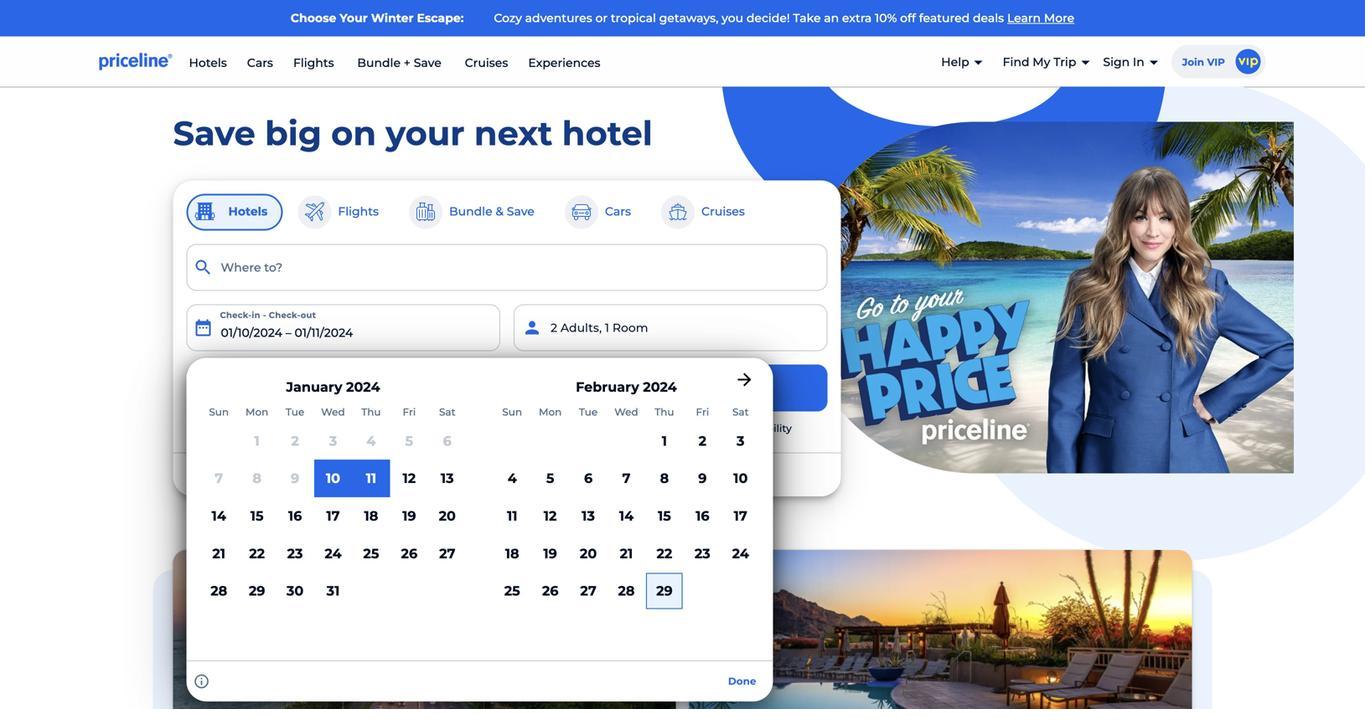 Task type: describe. For each thing, give the bounding box(es) containing it.
free
[[642, 423, 662, 435]]

11 button for january 2024
[[352, 460, 390, 498]]

done
[[728, 676, 756, 688]]

9 button for january 2024
[[276, 460, 314, 498]]

book a hotel with free cancellation for flexibility
[[550, 423, 792, 435]]

experiences link
[[528, 56, 600, 70]]

0 horizontal spatial bundle
[[220, 381, 264, 395]]

adventures
[[525, 11, 592, 25]]

to
[[614, 468, 626, 482]]

23 for february 2024
[[695, 546, 710, 562]]

an
[[824, 11, 839, 25]]

11 button for february 2024
[[493, 498, 531, 535]]

on
[[331, 113, 376, 154]]

february 2024
[[576, 379, 677, 396]]

save down escape:
[[414, 56, 441, 70]]

11 for february 2024
[[507, 508, 517, 525]]

0 vertical spatial hotel
[[562, 113, 653, 154]]

10 button for february 2024
[[722, 460, 760, 498]]

21 for january
[[212, 546, 225, 562]]

Check-in - Check-out field
[[186, 305, 500, 352]]

next
[[474, 113, 553, 154]]

27 for january 2024
[[439, 546, 455, 562]]

5 for january 2024
[[405, 433, 413, 449]]

featured
[[919, 11, 970, 25]]

more
[[1044, 11, 1074, 25]]

sign
[[1103, 55, 1130, 69]]

find your hotel button
[[514, 365, 828, 412]]

cars button
[[563, 194, 646, 231]]

1 vertical spatial hotel
[[588, 423, 614, 435]]

bundle & save
[[449, 204, 535, 219]]

9 button for february 2024
[[683, 460, 722, 498]]

vip
[[1207, 56, 1225, 68]]

2 for february 2024
[[699, 433, 706, 449]]

8 for january 2024
[[253, 471, 261, 487]]

find my trip
[[1003, 55, 1076, 69]]

find your hotel
[[616, 380, 725, 396]]

3 button for february 2024
[[722, 423, 760, 460]]

bundle & save button
[[407, 194, 550, 231]]

24 for february 2024
[[732, 546, 749, 562]]

1 horizontal spatial +
[[404, 56, 411, 70]]

18 button for january 2024
[[352, 498, 390, 535]]

flights link
[[293, 56, 334, 70]]

0 horizontal spatial hotels
[[189, 56, 227, 70]]

20 for february 2024
[[580, 546, 597, 562]]

winter
[[371, 11, 414, 25]]

25 button for january 2024
[[352, 535, 390, 573]]

a for car
[[364, 382, 370, 394]]

sat for january 2024
[[439, 406, 455, 419]]

20 button for january 2024
[[428, 498, 466, 535]]

for
[[729, 423, 743, 435]]

add a car
[[337, 382, 390, 394]]

25 button for february 2024
[[493, 573, 531, 610]]

extra
[[842, 11, 872, 25]]

add
[[340, 382, 361, 394]]

mon for february
[[539, 406, 562, 419]]

1 horizontal spatial bundle
[[357, 56, 401, 70]]

hotel
[[687, 380, 725, 396]]

find for find your hotel
[[616, 380, 648, 396]]

13 button for february 2024
[[569, 498, 607, 535]]

3 for january 2024
[[329, 433, 337, 449]]

2 button for january 2024
[[276, 423, 314, 460]]

escape:
[[417, 11, 464, 25]]

save left add
[[278, 381, 307, 395]]

7 button for february
[[607, 460, 645, 498]]

join
[[1182, 56, 1204, 68]]

thu for february 2024
[[655, 406, 674, 419]]

3 for february 2024
[[737, 433, 745, 449]]

take
[[793, 11, 821, 25]]

0 vertical spatial cruises
[[465, 56, 508, 70]]

0 horizontal spatial +
[[268, 381, 275, 395]]

$625
[[629, 468, 657, 482]]

cruises link
[[465, 56, 508, 70]]

help
[[941, 55, 969, 69]]

cruises inside cruises button
[[701, 204, 745, 219]]

priceline.com home image
[[99, 52, 172, 71]]

7 for february
[[622, 471, 631, 487]]

8 button for january 2024
[[238, 460, 276, 498]]

cars link
[[247, 56, 273, 70]]

5 button for january 2024
[[390, 423, 428, 460]]

mon for january
[[246, 406, 268, 419]]

4 for february 2024
[[508, 471, 517, 487]]

up
[[595, 468, 611, 482]]

31
[[326, 583, 340, 600]]

3 button for january 2024
[[314, 423, 352, 460]]

19 button for february 2024
[[531, 535, 569, 573]]

1 for january 2024
[[254, 433, 260, 449]]

18 for february 2024
[[505, 546, 519, 562]]

16 button for february 2024
[[683, 498, 722, 535]]

20 button for february 2024
[[569, 535, 607, 573]]

Where to? field
[[186, 244, 828, 291]]

14 button for january
[[200, 498, 238, 535]]

25 for february 2024
[[504, 583, 520, 600]]

0 vertical spatial bundle + save
[[354, 56, 445, 70]]

7 button for january
[[200, 460, 238, 498]]

12 button for february 2024
[[531, 498, 569, 535]]

15 button for february 2024
[[645, 498, 683, 535]]

done button
[[718, 669, 766, 696]]

help button
[[941, 41, 983, 84]]

once
[[507, 468, 536, 482]]

6 for february 2024
[[584, 471, 593, 487]]

28 button for february
[[607, 573, 645, 610]]

31 button
[[314, 573, 352, 610]]

29 button for february 2024
[[645, 573, 683, 610]]

sat for february 2024
[[732, 406, 749, 419]]

24 button for january 2024
[[314, 535, 352, 573]]

tue for february 2024
[[579, 406, 598, 419]]

10 for february 2024
[[733, 471, 748, 487]]

30
[[286, 583, 304, 600]]

25 for january 2024
[[363, 546, 379, 562]]

10 button for january 2024
[[314, 460, 352, 498]]

17 for february 2024
[[734, 508, 747, 525]]

13 button for january 2024
[[428, 460, 466, 498]]

deals
[[973, 11, 1004, 25]]

21 button for january
[[200, 535, 238, 573]]

18 button for february 2024
[[493, 535, 531, 573]]

flights button
[[296, 194, 394, 231]]

save inside button
[[507, 204, 535, 219]]

13 for february 2024
[[582, 508, 595, 525]]

you
[[722, 11, 743, 25]]

join vip link
[[1171, 45, 1271, 78]]

22 for february 2024
[[657, 546, 672, 562]]

january 2024
[[286, 379, 380, 396]]

21 for february
[[620, 546, 633, 562]]

with
[[616, 423, 639, 435]]

or
[[595, 11, 608, 25]]

sign in
[[1103, 55, 1144, 69]]

17 button for february 2024
[[722, 498, 760, 535]]

0 horizontal spatial bundle + save
[[220, 381, 307, 395]]

getaways,
[[659, 11, 718, 25]]

16 for january 2024
[[288, 508, 302, 525]]

book for book all of your hotels at once and save up to $625
[[357, 468, 388, 482]]

cancellation
[[665, 423, 727, 435]]

cars inside "button"
[[605, 204, 631, 219]]

and
[[539, 468, 562, 482]]

in
[[1133, 55, 1144, 69]]

cozy
[[494, 11, 522, 25]]

my
[[1033, 55, 1050, 69]]

28 for january
[[211, 583, 227, 600]]

sun for january
[[209, 406, 229, 419]]

26 button for february 2024
[[531, 573, 569, 610]]

17 for january 2024
[[326, 508, 340, 525]]

book all of your hotels at once and save up to $625
[[357, 468, 657, 482]]

join vip
[[1182, 56, 1225, 68]]

fri for january 2024
[[403, 406, 416, 419]]



Task type: locate. For each thing, give the bounding box(es) containing it.
6 button for january 2024
[[428, 423, 466, 460]]

hotels button
[[186, 194, 283, 231]]

1 14 button from the left
[[200, 498, 238, 535]]

17 button for january 2024
[[314, 498, 352, 535]]

1 15 button from the left
[[238, 498, 276, 535]]

1 horizontal spatial 17 button
[[722, 498, 760, 535]]

hotel left with
[[588, 423, 614, 435]]

15 for january 2024
[[250, 508, 264, 525]]

thu up book a hotel with free cancellation for flexibility
[[655, 406, 674, 419]]

12 button down and
[[531, 498, 569, 535]]

thu for january 2024
[[361, 406, 381, 419]]

19 button down of
[[390, 498, 428, 535]]

1 horizontal spatial 2 button
[[683, 423, 722, 460]]

15 for february 2024
[[658, 508, 671, 525]]

0 vertical spatial your
[[340, 11, 368, 25]]

2 down january on the bottom
[[291, 433, 299, 449]]

your left the winter
[[340, 11, 368, 25]]

2 23 button from the left
[[683, 535, 722, 573]]

1 horizontal spatial 1
[[662, 433, 667, 449]]

14 for january
[[212, 508, 226, 525]]

20 for january 2024
[[439, 508, 456, 525]]

hotel
[[562, 113, 653, 154], [588, 423, 614, 435]]

3 left "flexibility"
[[737, 433, 745, 449]]

thu down add a car
[[361, 406, 381, 419]]

a left car
[[364, 382, 370, 394]]

2 24 from the left
[[732, 546, 749, 562]]

show march 2024 image
[[734, 370, 755, 390]]

1 wed from the left
[[321, 406, 345, 419]]

0 horizontal spatial 16 button
[[276, 498, 314, 535]]

2 9 from the left
[[698, 471, 707, 487]]

1 horizontal spatial 5
[[546, 471, 554, 487]]

11 down book all of your hotels at once and save up to $625 link
[[507, 508, 517, 525]]

1 horizontal spatial fri
[[696, 406, 709, 419]]

2 button left for
[[683, 423, 722, 460]]

save down hotels link
[[173, 113, 255, 154]]

0 horizontal spatial 28
[[211, 583, 227, 600]]

2 2 button from the left
[[683, 423, 722, 460]]

0 horizontal spatial fri
[[403, 406, 416, 419]]

0 horizontal spatial 15 button
[[238, 498, 276, 535]]

7 for january
[[215, 471, 223, 487]]

1 horizontal spatial 8 button
[[645, 460, 683, 498]]

2 7 from the left
[[622, 471, 631, 487]]

a for hotel
[[579, 423, 585, 435]]

1 sun from the left
[[209, 406, 229, 419]]

1 22 button from the left
[[238, 535, 276, 573]]

5 left save
[[546, 471, 554, 487]]

off
[[900, 11, 916, 25]]

1 2024 from the left
[[346, 379, 380, 396]]

1 vertical spatial a
[[579, 423, 585, 435]]

6 button
[[428, 423, 466, 460], [569, 460, 607, 498]]

19 button for january 2024
[[390, 498, 428, 535]]

hotel up cars "button"
[[562, 113, 653, 154]]

18 for january 2024
[[364, 508, 378, 525]]

flights down choose
[[293, 56, 334, 70]]

11 for january 2024
[[366, 471, 376, 487]]

1 horizontal spatial 23
[[695, 546, 710, 562]]

2024 right january on the bottom
[[346, 379, 380, 396]]

flexibility
[[746, 423, 792, 435]]

23 button
[[276, 535, 314, 573], [683, 535, 722, 573]]

1 22 from the left
[[249, 546, 265, 562]]

at
[[492, 468, 504, 482]]

2 wed from the left
[[614, 406, 638, 419]]

1 28 from the left
[[211, 583, 227, 600]]

19 down and
[[543, 546, 557, 562]]

4 button for february 2024
[[493, 460, 531, 498]]

29 button
[[238, 573, 276, 610], [645, 573, 683, 610]]

2 button down january on the bottom
[[276, 423, 314, 460]]

8 button
[[238, 460, 276, 498], [645, 460, 683, 498]]

0 horizontal spatial 9
[[291, 471, 299, 487]]

bundle left & on the left top of page
[[449, 204, 492, 219]]

2 14 button from the left
[[607, 498, 645, 535]]

19 button down and
[[531, 535, 569, 573]]

tue down january on the bottom
[[286, 406, 304, 419]]

2 29 button from the left
[[645, 573, 683, 610]]

9 for february 2024
[[698, 471, 707, 487]]

fri for february 2024
[[696, 406, 709, 419]]

20 button down hotels
[[428, 498, 466, 535]]

save big on your next hotel
[[173, 113, 653, 154]]

0 horizontal spatial 17 button
[[314, 498, 352, 535]]

1 fri from the left
[[403, 406, 416, 419]]

11 button left the all
[[352, 460, 390, 498]]

flights inside "button"
[[338, 204, 379, 219]]

0 horizontal spatial 3
[[329, 433, 337, 449]]

0 horizontal spatial 4
[[367, 433, 376, 449]]

decide!
[[747, 11, 790, 25]]

2 9 button from the left
[[683, 460, 722, 498]]

1 horizontal spatial 16
[[696, 508, 709, 525]]

24 for january 2024
[[325, 546, 342, 562]]

12 for january 2024
[[403, 471, 416, 487]]

1 horizontal spatial 11
[[507, 508, 517, 525]]

10 left the all
[[326, 471, 340, 487]]

6
[[443, 433, 452, 449], [584, 471, 593, 487]]

0 vertical spatial 26
[[401, 546, 417, 562]]

0 horizontal spatial 29 button
[[238, 573, 276, 610]]

1 2 from the left
[[291, 433, 299, 449]]

27 button
[[428, 535, 466, 573], [569, 573, 607, 610]]

2024
[[346, 379, 380, 396], [643, 379, 677, 396]]

1 3 button from the left
[[314, 423, 352, 460]]

0 horizontal spatial 20 button
[[428, 498, 466, 535]]

1 29 button from the left
[[238, 573, 276, 610]]

trip
[[1054, 55, 1076, 69]]

0 horizontal spatial 24
[[325, 546, 342, 562]]

2 thu from the left
[[655, 406, 674, 419]]

sat up hotels
[[439, 406, 455, 419]]

1 horizontal spatial 4
[[508, 471, 517, 487]]

book left the all
[[357, 468, 388, 482]]

sign in button
[[1103, 41, 1158, 84]]

choose your winter escape:
[[291, 11, 467, 25]]

0 horizontal spatial book
[[357, 468, 388, 482]]

2 tue from the left
[[579, 406, 598, 419]]

28
[[211, 583, 227, 600], [618, 583, 635, 600]]

0 horizontal spatial 13
[[441, 471, 454, 487]]

find inside button
[[616, 380, 648, 396]]

2 17 button from the left
[[722, 498, 760, 535]]

6 button up hotels
[[428, 423, 466, 460]]

10 button down for
[[722, 460, 760, 498]]

2024 for february 2024
[[643, 379, 677, 396]]

wed for january
[[321, 406, 345, 419]]

2 sat from the left
[[732, 406, 749, 419]]

0 horizontal spatial 4 button
[[352, 423, 390, 460]]

wed for february
[[614, 406, 638, 419]]

16 for february 2024
[[696, 508, 709, 525]]

find my trip button
[[1003, 41, 1090, 84]]

big
[[265, 113, 322, 154]]

16 button
[[276, 498, 314, 535], [683, 498, 722, 535]]

sat up for
[[732, 406, 749, 419]]

0 horizontal spatial 18 button
[[352, 498, 390, 535]]

26 button
[[390, 535, 428, 573], [531, 573, 569, 610]]

2 14 from the left
[[619, 508, 634, 525]]

bundle left january on the bottom
[[220, 381, 264, 395]]

1 16 from the left
[[288, 508, 302, 525]]

7
[[215, 471, 223, 487], [622, 471, 631, 487]]

1 3 from the left
[[329, 433, 337, 449]]

19 down of
[[402, 508, 416, 525]]

5 up of
[[405, 433, 413, 449]]

13 button right of
[[428, 460, 466, 498]]

1 1 from the left
[[254, 433, 260, 449]]

1 for february 2024
[[662, 433, 667, 449]]

2 2024 from the left
[[643, 379, 677, 396]]

&
[[496, 204, 504, 219]]

8 button for february 2024
[[645, 460, 683, 498]]

15 button for january 2024
[[238, 498, 276, 535]]

2 28 from the left
[[618, 583, 635, 600]]

1 horizontal spatial 14 button
[[607, 498, 645, 535]]

1 vertical spatial 26
[[542, 583, 558, 600]]

4 for january 2024
[[367, 433, 376, 449]]

+ down the winter
[[404, 56, 411, 70]]

learn
[[1007, 11, 1041, 25]]

2 16 from the left
[[696, 508, 709, 525]]

1 7 from the left
[[215, 471, 223, 487]]

1 horizontal spatial 29
[[656, 583, 673, 600]]

3 button down show march 2024 icon at the bottom right of the page
[[722, 423, 760, 460]]

1 vertical spatial hotels
[[228, 204, 268, 219]]

19 button
[[390, 498, 428, 535], [531, 535, 569, 573]]

26 for january 2024
[[401, 546, 417, 562]]

4 button left and
[[493, 460, 531, 498]]

13 down save
[[582, 508, 595, 525]]

2 3 from the left
[[737, 433, 745, 449]]

2 24 button from the left
[[722, 535, 760, 573]]

january
[[286, 379, 342, 396]]

1 24 from the left
[[325, 546, 342, 562]]

2 7 button from the left
[[607, 460, 645, 498]]

5 for february 2024
[[546, 471, 554, 487]]

bundle
[[357, 56, 401, 70], [449, 204, 492, 219], [220, 381, 264, 395]]

12 button left hotels
[[390, 460, 428, 498]]

1 horizontal spatial 12
[[544, 508, 557, 525]]

your left hotel
[[651, 380, 683, 396]]

your right on
[[386, 113, 465, 154]]

1 horizontal spatial sat
[[732, 406, 749, 419]]

0 horizontal spatial 15
[[250, 508, 264, 525]]

1 horizontal spatial 27
[[580, 583, 596, 600]]

1 21 button from the left
[[200, 535, 238, 573]]

your inside button
[[651, 380, 683, 396]]

your
[[386, 113, 465, 154], [422, 468, 449, 482]]

0 horizontal spatial 22
[[249, 546, 265, 562]]

1 horizontal spatial 28 button
[[607, 573, 645, 610]]

of
[[408, 468, 419, 482]]

19 for january 2024
[[402, 508, 416, 525]]

1 thu from the left
[[361, 406, 381, 419]]

2 mon from the left
[[539, 406, 562, 419]]

0 vertical spatial cars
[[247, 56, 273, 70]]

2 28 button from the left
[[607, 573, 645, 610]]

1 2 button from the left
[[276, 423, 314, 460]]

0 vertical spatial your
[[386, 113, 465, 154]]

bundle inside bundle & save button
[[449, 204, 492, 219]]

28 button
[[200, 573, 238, 610], [607, 573, 645, 610]]

2 29 from the left
[[656, 583, 673, 600]]

cozy adventures or tropical getaways, you decide! take an extra 10% off featured deals learn more
[[494, 11, 1074, 25]]

thu
[[361, 406, 381, 419], [655, 406, 674, 419]]

0 horizontal spatial flights
[[293, 56, 334, 70]]

4 right at
[[508, 471, 517, 487]]

book up and
[[550, 423, 576, 435]]

wed down january 2024
[[321, 406, 345, 419]]

1 horizontal spatial 26
[[542, 583, 558, 600]]

0 horizontal spatial 9 button
[[276, 460, 314, 498]]

19 for february 2024
[[543, 546, 557, 562]]

1 vertical spatial cars
[[605, 204, 631, 219]]

choose
[[291, 11, 336, 25]]

8 for february 2024
[[660, 471, 669, 487]]

0 horizontal spatial cruises
[[465, 56, 508, 70]]

22 button for january 2024
[[238, 535, 276, 573]]

20
[[439, 508, 456, 525], [580, 546, 597, 562]]

0 vertical spatial 19
[[402, 508, 416, 525]]

1 horizontal spatial 4 button
[[493, 460, 531, 498]]

traveler selection text field
[[514, 305, 828, 352]]

1 horizontal spatial flights
[[338, 204, 379, 219]]

tropical
[[611, 11, 656, 25]]

a
[[364, 382, 370, 394], [579, 423, 585, 435]]

vip badge icon image
[[1236, 49, 1261, 74]]

bundle + save link
[[354, 56, 445, 70]]

types of travel tab list
[[186, 194, 828, 231]]

1 horizontal spatial thu
[[655, 406, 674, 419]]

1 horizontal spatial 6
[[584, 471, 593, 487]]

22 for january 2024
[[249, 546, 265, 562]]

hotels
[[452, 468, 489, 482]]

0 horizontal spatial find
[[616, 380, 648, 396]]

27
[[439, 546, 455, 562], [580, 583, 596, 600]]

0 horizontal spatial 25 button
[[352, 535, 390, 573]]

2 1 from the left
[[662, 433, 667, 449]]

1 16 button from the left
[[276, 498, 314, 535]]

20 down hotels
[[439, 508, 456, 525]]

1 tue from the left
[[286, 406, 304, 419]]

sun for february
[[502, 406, 522, 419]]

2 21 button from the left
[[607, 535, 645, 573]]

None field
[[186, 244, 828, 291]]

5 button for february 2024
[[531, 460, 569, 498]]

1 vertical spatial find
[[616, 380, 648, 396]]

0 horizontal spatial 11
[[366, 471, 376, 487]]

26 for february 2024
[[542, 583, 558, 600]]

2 17 from the left
[[734, 508, 747, 525]]

1 28 button from the left
[[200, 573, 238, 610]]

22 button for february 2024
[[645, 535, 683, 573]]

27 for february 2024
[[580, 583, 596, 600]]

1 10 button from the left
[[314, 460, 352, 498]]

12 down and
[[544, 508, 557, 525]]

0 horizontal spatial 6 button
[[428, 423, 466, 460]]

1 horizontal spatial 9
[[698, 471, 707, 487]]

all
[[391, 468, 405, 482]]

sun
[[209, 406, 229, 419], [502, 406, 522, 419]]

9
[[291, 471, 299, 487], [698, 471, 707, 487]]

23 for january 2024
[[287, 546, 303, 562]]

1 10 from the left
[[326, 471, 340, 487]]

2024 up free
[[643, 379, 677, 396]]

fri up cancellation
[[696, 406, 709, 419]]

tue down the february
[[579, 406, 598, 419]]

6 left up
[[584, 471, 593, 487]]

0 horizontal spatial 26 button
[[390, 535, 428, 573]]

26 button for january 2024
[[390, 535, 428, 573]]

4 button down add a car
[[352, 423, 390, 460]]

10 button left the all
[[314, 460, 352, 498]]

1 vertical spatial 5
[[546, 471, 554, 487]]

10%
[[875, 11, 897, 25]]

27 button for january 2024
[[428, 535, 466, 573]]

17
[[326, 508, 340, 525], [734, 508, 747, 525]]

2 3 button from the left
[[722, 423, 760, 460]]

1 24 button from the left
[[314, 535, 352, 573]]

11 left the all
[[366, 471, 376, 487]]

fri
[[403, 406, 416, 419], [696, 406, 709, 419]]

13 for january 2024
[[441, 471, 454, 487]]

1 29 from the left
[[249, 583, 265, 600]]

24
[[325, 546, 342, 562], [732, 546, 749, 562]]

2 sun from the left
[[502, 406, 522, 419]]

1 17 button from the left
[[314, 498, 352, 535]]

1 horizontal spatial 20 button
[[569, 535, 607, 573]]

1 horizontal spatial book
[[550, 423, 576, 435]]

2 left for
[[699, 433, 706, 449]]

1 vertical spatial 13
[[582, 508, 595, 525]]

1 horizontal spatial 14
[[619, 508, 634, 525]]

21 button
[[200, 535, 238, 573], [607, 535, 645, 573]]

0 vertical spatial 25
[[363, 546, 379, 562]]

15 button
[[238, 498, 276, 535], [645, 498, 683, 535]]

your right of
[[422, 468, 449, 482]]

1 9 button from the left
[[276, 460, 314, 498]]

14 button for february
[[607, 498, 645, 535]]

1 horizontal spatial 22
[[657, 546, 672, 562]]

save
[[565, 468, 592, 482]]

your for next
[[386, 113, 465, 154]]

16 button for january 2024
[[276, 498, 314, 535]]

20 button down save
[[569, 535, 607, 573]]

cars
[[247, 56, 273, 70], [605, 204, 631, 219]]

0 horizontal spatial 25
[[363, 546, 379, 562]]

0 vertical spatial +
[[404, 56, 411, 70]]

your for choose
[[340, 11, 368, 25]]

11
[[366, 471, 376, 487], [507, 508, 517, 525]]

0 horizontal spatial 2 button
[[276, 423, 314, 460]]

6 button left to
[[569, 460, 607, 498]]

12 left hotels
[[403, 471, 416, 487]]

2 16 button from the left
[[683, 498, 722, 535]]

0 horizontal spatial 2
[[291, 433, 299, 449]]

1 horizontal spatial 13 button
[[569, 498, 607, 535]]

16
[[288, 508, 302, 525], [696, 508, 709, 525]]

1 23 button from the left
[[276, 535, 314, 573]]

1 15 from the left
[[250, 508, 264, 525]]

29 for february 2024
[[656, 583, 673, 600]]

3 button down january 2024
[[314, 423, 352, 460]]

1 9 from the left
[[291, 471, 299, 487]]

1 1 button from the left
[[238, 423, 276, 460]]

27 button for february 2024
[[569, 573, 607, 610]]

5
[[405, 433, 413, 449], [546, 471, 554, 487]]

1 17 from the left
[[326, 508, 340, 525]]

2 horizontal spatial bundle
[[449, 204, 492, 219]]

24 button for february 2024
[[722, 535, 760, 573]]

2 22 button from the left
[[645, 535, 683, 573]]

1 button for january 2024
[[238, 423, 276, 460]]

find left my
[[1003, 55, 1029, 69]]

21
[[212, 546, 225, 562], [620, 546, 633, 562]]

2 2 from the left
[[699, 433, 706, 449]]

0 vertical spatial 6
[[443, 433, 452, 449]]

1 7 button from the left
[[200, 460, 238, 498]]

1 23 from the left
[[287, 546, 303, 562]]

10 for january 2024
[[326, 471, 340, 487]]

4 down add a car
[[367, 433, 376, 449]]

0 horizontal spatial 21 button
[[200, 535, 238, 573]]

1 vertical spatial 11
[[507, 508, 517, 525]]

29 for january 2024
[[249, 583, 265, 600]]

2 22 from the left
[[657, 546, 672, 562]]

2 15 from the left
[[658, 508, 671, 525]]

2 8 from the left
[[660, 471, 669, 487]]

save right & on the left top of page
[[507, 204, 535, 219]]

11 button down book all of your hotels at once and save up to $625 link
[[493, 498, 531, 535]]

1 8 from the left
[[253, 471, 261, 487]]

wed up with
[[614, 406, 638, 419]]

2 23 from the left
[[695, 546, 710, 562]]

13 button down save
[[569, 498, 607, 535]]

1 21 from the left
[[212, 546, 225, 562]]

5 button
[[390, 423, 428, 460], [531, 460, 569, 498]]

2 for january 2024
[[291, 433, 299, 449]]

30 button
[[276, 573, 314, 610]]

23
[[287, 546, 303, 562], [695, 546, 710, 562]]

22
[[249, 546, 265, 562], [657, 546, 672, 562]]

1 8 button from the left
[[238, 460, 276, 498]]

find inside dropdown button
[[1003, 55, 1029, 69]]

1 horizontal spatial 18
[[505, 546, 519, 562]]

0 horizontal spatial mon
[[246, 406, 268, 419]]

3 down january 2024
[[329, 433, 337, 449]]

1 horizontal spatial 24 button
[[722, 535, 760, 573]]

11 button
[[352, 460, 390, 498], [493, 498, 531, 535]]

bundle down choose your winter escape:
[[357, 56, 401, 70]]

cruises button
[[659, 194, 760, 231]]

10 down for
[[733, 471, 748, 487]]

1 horizontal spatial hotels
[[228, 204, 268, 219]]

13 right of
[[441, 471, 454, 487]]

1 vertical spatial 20
[[580, 546, 597, 562]]

find up with
[[616, 380, 648, 396]]

find for find my trip
[[1003, 55, 1029, 69]]

1 horizontal spatial 2
[[699, 433, 706, 449]]

0 vertical spatial find
[[1003, 55, 1029, 69]]

hotels inside button
[[228, 204, 268, 219]]

0 horizontal spatial 14 button
[[200, 498, 238, 535]]

15
[[250, 508, 264, 525], [658, 508, 671, 525]]

february
[[576, 379, 639, 396]]

experiences
[[528, 56, 600, 70]]

flights down on
[[338, 204, 379, 219]]

1 horizontal spatial 5 button
[[531, 460, 569, 498]]

6 up book all of your hotels at once and save up to $625
[[443, 433, 452, 449]]

0 horizontal spatial 7 button
[[200, 460, 238, 498]]

1 horizontal spatial a
[[579, 423, 585, 435]]

car
[[373, 382, 390, 394]]

1 horizontal spatial 23 button
[[683, 535, 722, 573]]

book for book a hotel with free cancellation for flexibility
[[550, 423, 576, 435]]

1 vertical spatial cruises
[[701, 204, 745, 219]]

0 horizontal spatial cars
[[247, 56, 273, 70]]

0 horizontal spatial tue
[[286, 406, 304, 419]]

9 for january 2024
[[291, 471, 299, 487]]

0 vertical spatial 13
[[441, 471, 454, 487]]

2 10 button from the left
[[722, 460, 760, 498]]

23 button for february 2024
[[683, 535, 722, 573]]

23 button for january 2024
[[276, 535, 314, 573]]

2 8 button from the left
[[645, 460, 683, 498]]

1 horizontal spatial 18 button
[[493, 535, 531, 573]]

13
[[441, 471, 454, 487], [582, 508, 595, 525]]

hotels link
[[189, 56, 227, 70]]

1 14 from the left
[[212, 508, 226, 525]]

2 10 from the left
[[733, 471, 748, 487]]

1 horizontal spatial 9 button
[[683, 460, 722, 498]]

1 horizontal spatial 3
[[737, 433, 745, 449]]

2 1 button from the left
[[645, 423, 683, 460]]

1 horizontal spatial tue
[[579, 406, 598, 419]]

12 button for january 2024
[[390, 460, 428, 498]]

book all of your hotels at once and save up to $625 link
[[357, 467, 657, 483]]

1 mon from the left
[[246, 406, 268, 419]]

24 button
[[314, 535, 352, 573], [722, 535, 760, 573]]

6 button for february 2024
[[569, 460, 607, 498]]

4 button for january 2024
[[352, 423, 390, 460]]

tue
[[286, 406, 304, 419], [579, 406, 598, 419]]

25
[[363, 546, 379, 562], [504, 583, 520, 600]]

+ left january on the bottom
[[268, 381, 275, 395]]

2 button
[[276, 423, 314, 460], [683, 423, 722, 460]]

20 down save
[[580, 546, 597, 562]]

a left with
[[579, 423, 585, 435]]

1 vertical spatial bundle + save
[[220, 381, 307, 395]]

1 vertical spatial 27
[[580, 583, 596, 600]]

0 horizontal spatial 17
[[326, 508, 340, 525]]

0 vertical spatial 18
[[364, 508, 378, 525]]

6 for january 2024
[[443, 433, 452, 449]]

2 15 button from the left
[[645, 498, 683, 535]]

your
[[340, 11, 368, 25], [651, 380, 683, 396]]

14 for february
[[619, 508, 634, 525]]

fri up of
[[403, 406, 416, 419]]

2 fri from the left
[[696, 406, 709, 419]]

0 horizontal spatial 18
[[364, 508, 378, 525]]

1 sat from the left
[[439, 406, 455, 419]]

2 21 from the left
[[620, 546, 633, 562]]

28 button for january
[[200, 573, 238, 610]]

25 button
[[352, 535, 390, 573], [493, 573, 531, 610]]

3 button
[[314, 423, 352, 460], [722, 423, 760, 460]]



Task type: vqa. For each thing, say whether or not it's contained in the screenshot.
22 "button" related to May
no



